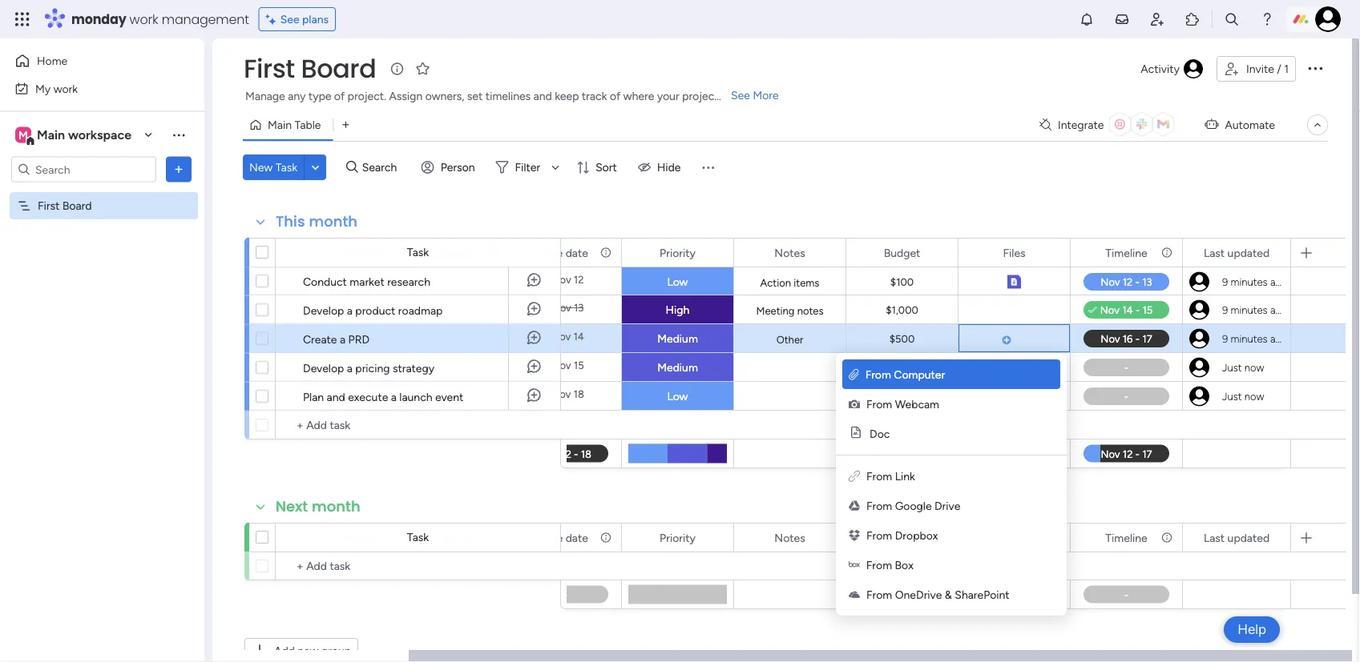 Task type: vqa. For each thing, say whether or not it's contained in the screenshot.
1st Nov from the bottom of the page
yes



Task type: locate. For each thing, give the bounding box(es) containing it.
task right new
[[275, 161, 297, 174]]

1 status field from the top
[[436, 244, 476, 262]]

2 develop from the top
[[303, 361, 344, 375]]

priority up high
[[660, 246, 696, 260]]

0 vertical spatial status
[[440, 246, 472, 260]]

v2 overdue deadline image
[[515, 275, 528, 290]]

task up + add task text field
[[407, 531, 429, 545]]

collapse board header image
[[1311, 119, 1324, 131]]

from left $0 sum
[[866, 588, 892, 602]]

budget for first 'budget' "field" from the bottom of the page
[[884, 531, 920, 545]]

month for this month
[[309, 212, 358, 232]]

2 status from the top
[[440, 531, 472, 545]]

working on it
[[422, 275, 489, 289], [422, 361, 489, 375], [422, 390, 489, 404]]

board down search in workspace field
[[62, 199, 92, 213]]

Last updated field
[[1200, 244, 1274, 262], [1200, 529, 1274, 547]]

0 vertical spatial task
[[275, 161, 297, 174]]

no file image
[[1007, 301, 1021, 320], [1007, 329, 1021, 349]]

updated
[[1228, 246, 1270, 260], [1228, 531, 1270, 545]]

Next month field
[[272, 497, 364, 518]]

1 horizontal spatial see
[[731, 89, 750, 102]]

onedrive
[[895, 588, 942, 602]]

workspace options image
[[171, 127, 187, 143]]

0 vertical spatial budget field
[[880, 244, 924, 262]]

0 vertical spatial just
[[1222, 361, 1242, 374]]

webcam
[[895, 398, 939, 411]]

nov left 15 at the left of page
[[552, 359, 571, 372]]

owner
[[346, 246, 380, 260], [346, 531, 380, 545]]

3 ago from the top
[[1270, 333, 1288, 345]]

person
[[441, 161, 475, 174]]

nov for nov 18
[[552, 388, 571, 401]]

1 updated from the top
[[1228, 246, 1270, 260]]

from link
[[866, 470, 915, 483]]

1 vertical spatial first
[[38, 199, 60, 213]]

first
[[244, 51, 295, 87], [38, 199, 60, 213]]

1 vertical spatial 9
[[1222, 304, 1228, 317]]

2 notes from the top
[[774, 531, 805, 545]]

1 vertical spatial notes field
[[770, 529, 809, 547]]

$500
[[889, 333, 915, 346]]

on right event
[[467, 390, 479, 404]]

a
[[347, 304, 353, 317], [340, 333, 346, 346], [347, 361, 353, 375], [391, 390, 397, 404]]

1 vertical spatial month
[[312, 497, 360, 517]]

where
[[623, 89, 654, 103]]

ruby anderson image
[[1315, 6, 1341, 32]]

priority field up high
[[656, 244, 700, 262]]

set
[[467, 89, 483, 103]]

develop for develop a product roadmap
[[303, 304, 344, 317]]

task up research
[[407, 246, 429, 259]]

1 vertical spatial it
[[482, 361, 489, 375]]

sum for $0
[[893, 596, 911, 608]]

1 due from the top
[[543, 246, 563, 260]]

owner down next month field
[[346, 531, 380, 545]]

Timeline field
[[1101, 244, 1151, 262], [1101, 529, 1151, 547]]

due date field left column information icon
[[539, 529, 592, 547]]

from right dapulse dropbox icon
[[866, 529, 892, 543]]

0 vertical spatial last updated field
[[1200, 244, 1274, 262]]

just now
[[1222, 361, 1264, 374], [1222, 390, 1264, 403]]

from for from link
[[866, 470, 892, 483]]

sum down box
[[893, 596, 911, 608]]

1 vertical spatial low
[[667, 390, 688, 404]]

2 updated from the top
[[1228, 531, 1270, 545]]

1 $1,000 from the top
[[886, 304, 918, 317]]

3 nov from the top
[[551, 331, 571, 343]]

updated for first last updated field from the top of the page
[[1228, 246, 1270, 260]]

priority field right column information icon
[[656, 529, 700, 547]]

main for main table
[[268, 118, 292, 132]]

0 vertical spatial medium
[[657, 332, 698, 346]]

0 horizontal spatial see
[[280, 12, 299, 26]]

working on it up + add task text box
[[422, 390, 489, 404]]

work right monday
[[129, 10, 158, 28]]

0 vertical spatial ago
[[1270, 276, 1288, 289]]

nov for nov 15
[[552, 359, 571, 372]]

0 horizontal spatial board
[[62, 199, 92, 213]]

2 timeline field from the top
[[1101, 529, 1151, 547]]

status up + add task text field
[[440, 531, 472, 545]]

1 vertical spatial minutes
[[1231, 304, 1268, 317]]

see more
[[731, 89, 779, 102]]

1 vertical spatial 9 minutes ago
[[1222, 304, 1288, 317]]

see for see more
[[731, 89, 750, 102]]

market
[[350, 275, 384, 289]]

a left pricing
[[347, 361, 353, 375]]

$2,800 sum
[[884, 444, 920, 466]]

2 vertical spatial minutes
[[1231, 333, 1268, 345]]

minutes
[[1231, 276, 1268, 289], [1231, 304, 1268, 317], [1231, 333, 1268, 345]]

1 vertical spatial working on it
[[422, 361, 489, 375]]

0 vertical spatial priority field
[[656, 244, 700, 262]]

other
[[776, 333, 803, 346]]

1 vertical spatial medium
[[657, 361, 698, 375]]

v2 link image
[[849, 470, 860, 483]]

0 vertical spatial status field
[[436, 244, 476, 262]]

3 working on it from the top
[[422, 390, 489, 404]]

budget up $100
[[884, 246, 920, 260]]

1 vertical spatial and
[[327, 390, 345, 404]]

a left prd
[[340, 333, 346, 346]]

0 horizontal spatial of
[[334, 89, 345, 103]]

due up 'nov 12'
[[543, 246, 563, 260]]

1 nov from the top
[[552, 274, 571, 287]]

1 vertical spatial last updated field
[[1200, 529, 1274, 547]]

1 vertical spatial date
[[566, 531, 588, 545]]

just
[[1222, 361, 1242, 374], [1222, 390, 1242, 403]]

and left keep
[[533, 89, 552, 103]]

1 vertical spatial task
[[407, 246, 429, 259]]

meeting notes
[[756, 305, 824, 317]]

and right plan
[[327, 390, 345, 404]]

working up done
[[422, 275, 464, 289]]

0 vertical spatial and
[[533, 89, 552, 103]]

1 9 from the top
[[1222, 276, 1228, 289]]

1 vertical spatial sum
[[893, 596, 911, 608]]

0 vertical spatial working on it
[[422, 275, 489, 289]]

1 vertical spatial budget
[[884, 531, 920, 545]]

status field up done
[[436, 244, 476, 262]]

2 on from the top
[[467, 361, 479, 375]]

$100
[[890, 276, 914, 289]]

1 just now from the top
[[1222, 361, 1264, 374]]

0 vertical spatial due date
[[543, 246, 588, 260]]

2 vertical spatial working on it
[[422, 390, 489, 404]]

workspace image
[[15, 126, 31, 144]]

0 vertical spatial timeline
[[1106, 246, 1147, 260]]

2 priority from the top
[[660, 531, 696, 545]]

month inside field
[[312, 497, 360, 517]]

0 vertical spatial develop
[[303, 304, 344, 317]]

1 priority field from the top
[[656, 244, 700, 262]]

Search field
[[358, 156, 406, 179]]

develop down "conduct" at the left of page
[[303, 304, 344, 317]]

plan
[[303, 390, 324, 404]]

0 vertical spatial first board
[[244, 51, 376, 87]]

month right this
[[309, 212, 358, 232]]

develop down the create
[[303, 361, 344, 375]]

notes left dapulse dropbox icon
[[774, 531, 805, 545]]

due date
[[543, 246, 588, 260], [543, 531, 588, 545]]

working
[[422, 275, 464, 289], [422, 361, 464, 375], [422, 390, 464, 404]]

1 vertical spatial board
[[62, 199, 92, 213]]

Priority field
[[656, 244, 700, 262], [656, 529, 700, 547]]

2 just from the top
[[1222, 390, 1242, 403]]

Owner field
[[342, 244, 384, 262], [342, 529, 384, 547]]

1 timeline field from the top
[[1101, 244, 1151, 262]]

table
[[295, 118, 321, 132]]

0 vertical spatial low
[[667, 275, 688, 289]]

0 vertical spatial no file image
[[1007, 301, 1021, 320]]

1 horizontal spatial first board
[[244, 51, 376, 87]]

Files field
[[999, 244, 1030, 262]]

more
[[753, 89, 779, 102]]

2 budget from the top
[[884, 531, 920, 545]]

sum up link
[[893, 455, 911, 466]]

0 vertical spatial owner field
[[342, 244, 384, 262]]

0 vertical spatial due
[[543, 246, 563, 260]]

$1,000 down from computer
[[886, 391, 918, 404]]

due date left column information icon
[[543, 531, 588, 545]]

new task
[[249, 161, 297, 174]]

1 vertical spatial work
[[53, 82, 78, 95]]

notes up action items
[[774, 246, 805, 260]]

task for this month
[[407, 246, 429, 259]]

$1,000 down $100
[[886, 304, 918, 317]]

0 vertical spatial month
[[309, 212, 358, 232]]

low
[[667, 275, 688, 289], [667, 390, 688, 404]]

from right dapulse googledrive icon
[[866, 499, 892, 513]]

board up type
[[301, 51, 376, 87]]

+ Add task text field
[[284, 557, 553, 576]]

box
[[895, 559, 914, 572]]

from right dapulse attachment image
[[865, 368, 891, 382]]

create a prd
[[303, 333, 370, 346]]

1 budget field from the top
[[880, 244, 924, 262]]

owner field up conduct market research
[[342, 244, 384, 262]]

sum for $2,800
[[893, 455, 911, 466]]

from box
[[866, 559, 914, 572]]

1 vertical spatial due date field
[[539, 529, 592, 547]]

now
[[1245, 361, 1264, 374], [1245, 390, 1264, 403]]

workspace
[[68, 127, 131, 143]]

1 owner field from the top
[[342, 244, 384, 262]]

1 working from the top
[[422, 275, 464, 289]]

0 vertical spatial $1,000
[[886, 304, 918, 317]]

filter button
[[489, 155, 565, 180]]

nov for nov 14
[[551, 331, 571, 343]]

0 vertical spatial board
[[301, 51, 376, 87]]

main right workspace image in the top of the page
[[37, 127, 65, 143]]

0 vertical spatial just now
[[1222, 361, 1264, 374]]

nov left 13
[[552, 302, 571, 315]]

due for first the due date field from the top of the page
[[543, 246, 563, 260]]

owner up conduct market research
[[346, 246, 380, 260]]

2 of from the left
[[610, 89, 620, 103]]

3 working from the top
[[422, 390, 464, 404]]

4 nov from the top
[[552, 359, 571, 372]]

it right strategy
[[482, 361, 489, 375]]

1 due date from the top
[[543, 246, 588, 260]]

2 vertical spatial task
[[407, 531, 429, 545]]

help image
[[1259, 11, 1275, 27]]

1 vertical spatial notes
[[774, 531, 805, 545]]

1 vertical spatial due date
[[543, 531, 588, 545]]

invite / 1 button
[[1217, 56, 1296, 82]]

1 horizontal spatial of
[[610, 89, 620, 103]]

activity
[[1141, 62, 1180, 76]]

see inside button
[[280, 12, 299, 26]]

1 priority from the top
[[660, 246, 696, 260]]

0 vertical spatial date
[[566, 246, 588, 260]]

0 vertical spatial now
[[1245, 361, 1264, 374]]

0 vertical spatial work
[[129, 10, 158, 28]]

2 vertical spatial on
[[467, 390, 479, 404]]

last for first last updated field from the top of the page
[[1204, 246, 1225, 260]]

options image
[[171, 161, 187, 178]]

column information image
[[488, 246, 501, 259], [600, 246, 612, 259], [1161, 246, 1173, 259], [1161, 532, 1173, 545]]

it left v2 overdue deadline icon
[[482, 275, 489, 289]]

2 priority field from the top
[[656, 529, 700, 547]]

budget field up box
[[880, 529, 924, 547]]

1 vertical spatial just
[[1222, 390, 1242, 403]]

0 vertical spatial due date field
[[539, 244, 592, 262]]

2 no file image from the top
[[1007, 329, 1021, 349]]

nov left 14
[[551, 331, 571, 343]]

work inside button
[[53, 82, 78, 95]]

1 vertical spatial owner
[[346, 531, 380, 545]]

1 vertical spatial priority
[[660, 531, 696, 545]]

2 vertical spatial 9
[[1222, 333, 1228, 345]]

1 vertical spatial updated
[[1228, 531, 1270, 545]]

1 vertical spatial no file image
[[1007, 329, 1021, 349]]

2 vertical spatial 9 minutes ago
[[1222, 333, 1288, 345]]

see
[[280, 12, 299, 26], [731, 89, 750, 102]]

it right event
[[482, 390, 489, 404]]

budget up box
[[884, 531, 920, 545]]

2 sum from the top
[[893, 596, 911, 608]]

angle down image
[[312, 161, 319, 174]]

sum
[[893, 455, 911, 466], [893, 596, 911, 608]]

0 vertical spatial last
[[1204, 246, 1225, 260]]

work right my
[[53, 82, 78, 95]]

product
[[355, 304, 395, 317]]

1 minutes from the top
[[1231, 276, 1268, 289]]

from
[[865, 368, 891, 382], [866, 398, 892, 411], [866, 470, 892, 483], [866, 499, 892, 513], [866, 529, 892, 543], [866, 559, 892, 572], [866, 588, 892, 602]]

0 vertical spatial working
[[422, 275, 464, 289]]

a left product
[[347, 304, 353, 317]]

1 horizontal spatial work
[[129, 10, 158, 28]]

project
[[682, 89, 719, 103]]

working on it up event
[[422, 361, 489, 375]]

main inside button
[[268, 118, 292, 132]]

1 owner from the top
[[346, 246, 380, 260]]

2 vertical spatial working
[[422, 390, 464, 404]]

link
[[895, 470, 915, 483]]

0 vertical spatial priority
[[660, 246, 696, 260]]

1 low from the top
[[667, 275, 688, 289]]

Notes field
[[770, 244, 809, 262], [770, 529, 809, 547]]

main table button
[[243, 112, 333, 138]]

3 on from the top
[[467, 390, 479, 404]]

0 vertical spatial updated
[[1228, 246, 1270, 260]]

1 on from the top
[[467, 275, 479, 289]]

0 vertical spatial 9 minutes ago
[[1222, 276, 1288, 289]]

2 nov from the top
[[552, 302, 571, 315]]

from for from dropbox
[[866, 529, 892, 543]]

0 vertical spatial it
[[482, 275, 489, 289]]

1 vertical spatial now
[[1245, 390, 1264, 403]]

2 last updated from the top
[[1204, 531, 1270, 545]]

1 vertical spatial timeline field
[[1101, 529, 1151, 547]]

nov 15
[[552, 359, 584, 372]]

1 vertical spatial owner field
[[342, 529, 384, 547]]

notes
[[797, 305, 824, 317]]

timeline
[[1106, 246, 1147, 260], [1106, 531, 1147, 545]]

high
[[666, 303, 690, 317]]

create
[[303, 333, 337, 346]]

notes field left dapulse dropbox icon
[[770, 529, 809, 547]]

monday
[[71, 10, 126, 28]]

my work
[[35, 82, 78, 95]]

develop
[[303, 304, 344, 317], [303, 361, 344, 375]]

nov 18
[[552, 388, 584, 401]]

from right the dapulse photo
[[866, 398, 892, 411]]

nov left 12
[[552, 274, 571, 287]]

budget for 1st 'budget' "field" from the top of the page
[[884, 246, 920, 260]]

updated for first last updated field from the bottom
[[1228, 531, 1270, 545]]

nov
[[552, 274, 571, 287], [552, 302, 571, 315], [551, 331, 571, 343], [552, 359, 571, 372], [552, 388, 571, 401]]

sum inside "$2,800 sum"
[[893, 455, 911, 466]]

1 last updated from the top
[[1204, 246, 1270, 260]]

0 vertical spatial sum
[[893, 455, 911, 466]]

status field up + add task text field
[[436, 529, 476, 547]]

$1,000
[[886, 304, 918, 317], [886, 391, 918, 404]]

status up done
[[440, 246, 472, 260]]

invite members image
[[1149, 11, 1165, 27]]

1 vertical spatial just now
[[1222, 390, 1264, 403]]

2 $1,000 from the top
[[886, 391, 918, 404]]

nov 12
[[552, 274, 584, 287]]

2 due from the top
[[543, 531, 563, 545]]

0 vertical spatial on
[[467, 275, 479, 289]]

notifications image
[[1079, 11, 1095, 27]]

first down search in workspace field
[[38, 199, 60, 213]]

Budget field
[[880, 244, 924, 262], [880, 529, 924, 547]]

see more link
[[729, 87, 780, 103]]

see left plans
[[280, 12, 299, 26]]

column information image
[[600, 532, 612, 545]]

working on it up done
[[422, 275, 489, 289]]

12
[[574, 274, 584, 287]]

Status field
[[436, 244, 476, 262], [436, 529, 476, 547]]

priority field for this month
[[656, 244, 700, 262]]

your
[[657, 89, 679, 103]]

1 vertical spatial due
[[543, 531, 563, 545]]

budget field up $100
[[880, 244, 924, 262]]

1 it from the top
[[482, 275, 489, 289]]

monday work management
[[71, 10, 249, 28]]

manage
[[245, 89, 285, 103]]

5 nov from the top
[[552, 388, 571, 401]]

0 horizontal spatial first
[[38, 199, 60, 213]]

1 vertical spatial last updated
[[1204, 531, 1270, 545]]

notes field up action items
[[770, 244, 809, 262]]

due left column information icon
[[543, 531, 563, 545]]

on right strategy
[[467, 361, 479, 375]]

date left column information icon
[[566, 531, 588, 545]]

next month
[[276, 497, 360, 517]]

1 no file image from the top
[[1007, 301, 1021, 320]]

items
[[794, 277, 819, 289]]

dapulse photo image
[[849, 398, 860, 411]]

2 budget field from the top
[[880, 529, 924, 547]]

first up manage
[[244, 51, 295, 87]]

1 vertical spatial first board
[[38, 199, 92, 213]]

priority right column information icon
[[660, 531, 696, 545]]

1 vertical spatial develop
[[303, 361, 344, 375]]

1 vertical spatial $1,000
[[886, 391, 918, 404]]

2 just now from the top
[[1222, 390, 1264, 403]]

date
[[566, 246, 588, 260], [566, 531, 588, 545]]

first board up type
[[244, 51, 376, 87]]

2 due date field from the top
[[539, 529, 592, 547]]

on up done
[[467, 275, 479, 289]]

month inside field
[[309, 212, 358, 232]]

working up event
[[422, 361, 464, 375]]

working up + add task text box
[[422, 390, 464, 404]]

of right track
[[610, 89, 620, 103]]

add to favorites image
[[415, 61, 431, 77]]

1 develop from the top
[[303, 304, 344, 317]]

main inside the workspace selection element
[[37, 127, 65, 143]]

month right next
[[312, 497, 360, 517]]

Due date field
[[539, 244, 592, 262], [539, 529, 592, 547]]

priority for this month
[[660, 246, 696, 260]]

0 vertical spatial minutes
[[1231, 276, 1268, 289]]

first board
[[244, 51, 376, 87], [38, 199, 92, 213]]

first inside list box
[[38, 199, 60, 213]]

nov left 18
[[552, 388, 571, 401]]

due date up 'nov 12'
[[543, 246, 588, 260]]

date up 12
[[566, 246, 588, 260]]

1 vertical spatial status
[[440, 531, 472, 545]]

14
[[573, 331, 584, 343]]

board
[[301, 51, 376, 87], [62, 199, 92, 213]]

1 vertical spatial budget field
[[880, 529, 924, 547]]

0 vertical spatial notes
[[774, 246, 805, 260]]

1 last from the top
[[1204, 246, 1225, 260]]

of right type
[[334, 89, 345, 103]]

1 budget from the top
[[884, 246, 920, 260]]

a left launch
[[391, 390, 397, 404]]

first board down search in workspace field
[[38, 199, 92, 213]]

2 vertical spatial ago
[[1270, 333, 1288, 345]]

add view image
[[342, 119, 349, 131]]

0 vertical spatial last updated
[[1204, 246, 1270, 260]]

2 vertical spatial it
[[482, 390, 489, 404]]

this month
[[276, 212, 358, 232]]

option
[[0, 192, 204, 195]]

0 vertical spatial 9
[[1222, 276, 1228, 289]]

13
[[574, 302, 584, 315]]

manage any type of project. assign owners, set timelines and keep track of where your project stands.
[[245, 89, 757, 103]]

see left more
[[731, 89, 750, 102]]

of
[[334, 89, 345, 103], [610, 89, 620, 103]]

it
[[482, 275, 489, 289], [482, 361, 489, 375], [482, 390, 489, 404]]

v2 done deadline image
[[515, 303, 528, 318]]

due date field up 'nov 12'
[[539, 244, 592, 262]]

1 horizontal spatial first
[[244, 51, 295, 87]]

2 working on it from the top
[[422, 361, 489, 375]]

owner field down next month field
[[342, 529, 384, 547]]

1 sum from the top
[[893, 455, 911, 466]]

0 vertical spatial budget
[[884, 246, 920, 260]]

from onedrive & sharepoint
[[866, 588, 1010, 602]]

from right dapulse boxcom image
[[866, 559, 892, 572]]

show board description image
[[387, 61, 407, 77]]

$0 sum
[[893, 585, 911, 608]]

2 last from the top
[[1204, 531, 1225, 545]]

main left "table"
[[268, 118, 292, 132]]

$0
[[895, 585, 909, 599]]

2 ago from the top
[[1270, 304, 1288, 317]]

0 vertical spatial see
[[280, 12, 299, 26]]

1 notes from the top
[[774, 246, 805, 260]]

1 ago from the top
[[1270, 276, 1288, 289]]

from right v2 link icon
[[866, 470, 892, 483]]

first board list box
[[0, 189, 204, 436]]



Task type: describe. For each thing, give the bounding box(es) containing it.
launch
[[399, 390, 432, 404]]

person button
[[415, 155, 485, 180]]

done
[[442, 303, 469, 317]]

1 due date field from the top
[[539, 244, 592, 262]]

2 9 minutes ago from the top
[[1222, 304, 1288, 317]]

this
[[276, 212, 305, 232]]

meeting
[[756, 305, 795, 317]]

from dropbox
[[866, 529, 938, 543]]

nov 13
[[552, 302, 584, 315]]

2 low from the top
[[667, 390, 688, 404]]

dapulse onedrive image
[[849, 588, 860, 602]]

files
[[1003, 246, 1026, 260]]

nov for nov 13
[[552, 302, 571, 315]]

2 timeline from the top
[[1106, 531, 1147, 545]]

15
[[574, 359, 584, 372]]

see plans button
[[259, 7, 336, 31]]

home
[[37, 54, 67, 68]]

2 medium from the top
[[657, 361, 698, 375]]

home button
[[10, 48, 172, 74]]

strategy
[[393, 361, 434, 375]]

nov for nov 12
[[552, 274, 571, 287]]

2 date from the top
[[566, 531, 588, 545]]

18
[[573, 388, 584, 401]]

task for next month
[[407, 531, 429, 545]]

due for first the due date field from the bottom
[[543, 531, 563, 545]]

1 status from the top
[[440, 246, 472, 260]]

from for from webcam
[[866, 398, 892, 411]]

2 working from the top
[[422, 361, 464, 375]]

dropbox
[[895, 529, 938, 543]]

2 owner field from the top
[[342, 529, 384, 547]]

&
[[945, 588, 952, 602]]

2 status field from the top
[[436, 529, 476, 547]]

new
[[249, 161, 273, 174]]

automate
[[1225, 118, 1275, 132]]

dapulse integrations image
[[1039, 119, 1051, 131]]

2 due date from the top
[[543, 531, 588, 545]]

search everything image
[[1224, 11, 1240, 27]]

1 last updated field from the top
[[1200, 244, 1274, 262]]

autopilot image
[[1205, 114, 1219, 134]]

type
[[308, 89, 331, 103]]

hide
[[657, 161, 681, 174]]

from webcam
[[866, 398, 939, 411]]

2 9 from the top
[[1222, 304, 1228, 317]]

2 last updated field from the top
[[1200, 529, 1274, 547]]

select product image
[[14, 11, 30, 27]]

0 horizontal spatial and
[[327, 390, 345, 404]]

drive
[[934, 499, 960, 513]]

from google drive
[[866, 499, 960, 513]]

0 vertical spatial first
[[244, 51, 295, 87]]

2 it from the top
[[482, 361, 489, 375]]

see for see plans
[[280, 12, 299, 26]]

nov 14
[[551, 331, 584, 343]]

next
[[276, 497, 308, 517]]

1 of from the left
[[334, 89, 345, 103]]

3 9 from the top
[[1222, 333, 1228, 345]]

from for from box
[[866, 559, 892, 572]]

a for prd
[[340, 333, 346, 346]]

roadmap
[[398, 304, 443, 317]]

a for pricing
[[347, 361, 353, 375]]

workspace selection element
[[15, 125, 134, 146]]

dapulse boxcom image
[[849, 559, 860, 572]]

plan and execute a launch event
[[303, 390, 464, 404]]

dapulse dropbox image
[[849, 529, 860, 543]]

m
[[18, 128, 28, 142]]

3 it from the top
[[482, 390, 489, 404]]

invite / 1
[[1246, 62, 1289, 76]]

a for product
[[347, 304, 353, 317]]

1 horizontal spatial and
[[533, 89, 552, 103]]

action
[[760, 277, 791, 289]]

1 notes field from the top
[[770, 244, 809, 262]]

dapulse attachment image
[[849, 368, 859, 382]]

my
[[35, 82, 51, 95]]

prd
[[348, 333, 370, 346]]

1
[[1284, 62, 1289, 76]]

task inside button
[[275, 161, 297, 174]]

1 now from the top
[[1245, 361, 1264, 374]]

dapulse addbtn image
[[1005, 338, 1008, 344]]

1 working on it from the top
[[422, 275, 489, 289]]

3 minutes from the top
[[1231, 333, 1268, 345]]

1 medium from the top
[[657, 332, 698, 346]]

$2,800
[[884, 444, 920, 458]]

stands.
[[721, 89, 757, 103]]

hide button
[[631, 155, 690, 180]]

$200
[[890, 362, 915, 375]]

2 minutes from the top
[[1231, 304, 1268, 317]]

timelines
[[486, 89, 531, 103]]

priority for next month
[[660, 531, 696, 545]]

Search in workspace field
[[34, 160, 134, 179]]

This month field
[[272, 212, 362, 232]]

invite
[[1246, 62, 1274, 76]]

1 timeline from the top
[[1106, 246, 1147, 260]]

main workspace
[[37, 127, 131, 143]]

1 9 minutes ago from the top
[[1222, 276, 1288, 289]]

3 9 minutes ago from the top
[[1222, 333, 1288, 345]]

integrate
[[1058, 118, 1104, 132]]

owners,
[[425, 89, 464, 103]]

project.
[[348, 89, 386, 103]]

plans
[[302, 12, 329, 26]]

work for my
[[53, 82, 78, 95]]

menu image
[[700, 159, 716, 176]]

sharepoint
[[955, 588, 1010, 602]]

filter
[[515, 161, 540, 174]]

arrow down image
[[546, 158, 565, 177]]

dapulse googledrive image
[[849, 499, 860, 513]]

develop a product roadmap
[[303, 304, 443, 317]]

google
[[895, 499, 932, 513]]

any
[[288, 89, 306, 103]]

my work button
[[10, 76, 172, 101]]

v2 search image
[[346, 158, 358, 177]]

2 now from the top
[[1245, 390, 1264, 403]]

new task button
[[243, 155, 304, 180]]

work for monday
[[129, 10, 158, 28]]

last updated for first last updated field from the top of the page
[[1204, 246, 1270, 260]]

dapulse checkmark sign image
[[1088, 301, 1097, 321]]

computer
[[894, 368, 945, 382]]

apps image
[[1185, 11, 1201, 27]]

inbox image
[[1114, 11, 1130, 27]]

conduct
[[303, 275, 347, 289]]

main for main workspace
[[37, 127, 65, 143]]

doc
[[870, 427, 890, 441]]

board inside list box
[[62, 199, 92, 213]]

2 notes field from the top
[[770, 529, 809, 547]]

help button
[[1224, 617, 1280, 644]]

first board inside list box
[[38, 199, 92, 213]]

research
[[387, 275, 430, 289]]

/
[[1277, 62, 1281, 76]]

from for from computer
[[865, 368, 891, 382]]

track
[[582, 89, 607, 103]]

execute
[[348, 390, 388, 404]]

activity button
[[1134, 56, 1210, 82]]

2 owner from the top
[[346, 531, 380, 545]]

last updated for first last updated field from the bottom
[[1204, 531, 1270, 545]]

last for first last updated field from the bottom
[[1204, 531, 1225, 545]]

from for from onedrive & sharepoint
[[866, 588, 892, 602]]

priority field for next month
[[656, 529, 700, 547]]

First Board field
[[240, 51, 380, 87]]

develop a pricing strategy
[[303, 361, 434, 375]]

from for from google drive
[[866, 499, 892, 513]]

pricing
[[355, 361, 390, 375]]

+ Add task text field
[[284, 416, 553, 435]]

conduct market research
[[303, 275, 430, 289]]

1 date from the top
[[566, 246, 588, 260]]

1 horizontal spatial board
[[301, 51, 376, 87]]

month for next month
[[312, 497, 360, 517]]

develop for develop a pricing strategy
[[303, 361, 344, 375]]

management
[[162, 10, 249, 28]]

1 just from the top
[[1222, 361, 1242, 374]]

options image
[[1306, 58, 1325, 78]]

sort button
[[570, 155, 627, 180]]

keep
[[555, 89, 579, 103]]

action items
[[760, 277, 819, 289]]



